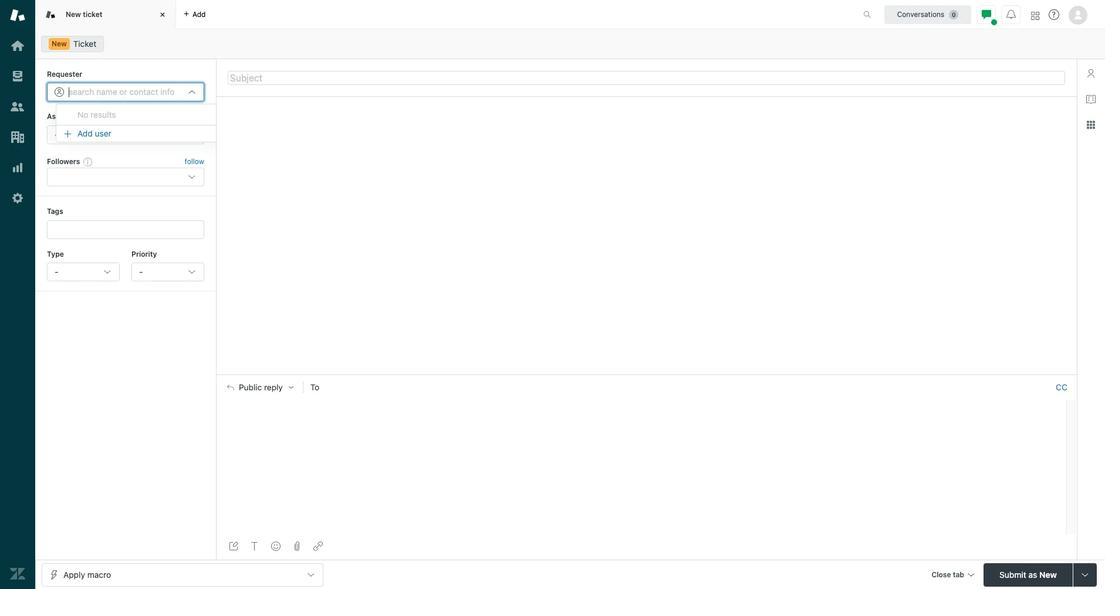 Task type: locate. For each thing, give the bounding box(es) containing it.
new for new
[[52, 39, 67, 48]]

- button
[[47, 263, 120, 282], [131, 263, 204, 282]]

customers image
[[10, 99, 25, 114]]

zendesk support image
[[10, 8, 25, 23]]

- down the priority on the top of page
[[139, 267, 143, 277]]

draft mode image
[[229, 542, 238, 552]]

- button for priority
[[131, 263, 204, 282]]

tabs tab list
[[35, 0, 851, 29]]

admin image
[[10, 191, 25, 206]]

conversations
[[897, 10, 945, 18]]

button displays agent's chat status as online. image
[[982, 10, 991, 19]]

new inside tab
[[66, 10, 81, 19]]

new ticket tab
[[35, 0, 176, 29]]

add attachment image
[[292, 542, 302, 552]]

public reply
[[239, 383, 283, 393]]

new
[[66, 10, 81, 19], [52, 39, 67, 48], [1040, 570, 1057, 580]]

- for type
[[55, 267, 58, 277]]

followers
[[47, 157, 80, 166]]

2 - button from the left
[[131, 263, 204, 282]]

new inside secondary element
[[52, 39, 67, 48]]

close image
[[157, 9, 168, 21]]

1 horizontal spatial - button
[[131, 263, 204, 282]]

add link (cmd k) image
[[313, 542, 323, 552]]

0 horizontal spatial - button
[[47, 263, 120, 282]]

Requester field
[[69, 87, 183, 98]]

-
[[55, 130, 58, 140], [55, 267, 58, 277], [139, 267, 143, 277]]

1 vertical spatial new
[[52, 39, 67, 48]]

- for priority
[[139, 267, 143, 277]]

cc
[[1056, 383, 1068, 393]]

get started image
[[10, 38, 25, 53]]

zendesk image
[[10, 567, 25, 582]]

submit as new
[[1000, 570, 1057, 580]]

- button down type
[[47, 263, 120, 282]]

- button for type
[[47, 263, 120, 282]]

- button down the priority on the top of page
[[131, 263, 204, 282]]

add user option
[[56, 125, 231, 143]]

close tab button
[[927, 564, 979, 589]]

take it
[[184, 112, 204, 121]]

follow button
[[185, 157, 204, 167]]

tab
[[953, 571, 964, 580]]

displays possible ticket submission types image
[[1081, 571, 1090, 580]]

tags
[[47, 207, 63, 216]]

0 vertical spatial new
[[66, 10, 81, 19]]

organizations image
[[10, 130, 25, 145]]

1 - button from the left
[[47, 263, 120, 282]]

followers element
[[47, 168, 204, 187]]

add user
[[77, 129, 111, 139]]

take
[[184, 112, 198, 121]]

apply
[[63, 570, 85, 580]]

reporting image
[[10, 160, 25, 176]]

- down type
[[55, 267, 58, 277]]



Task type: describe. For each thing, give the bounding box(es) containing it.
format text image
[[250, 542, 259, 552]]

get help image
[[1049, 9, 1060, 20]]

zendesk products image
[[1031, 11, 1040, 20]]

no results
[[77, 110, 116, 120]]

new ticket
[[66, 10, 102, 19]]

requester list box
[[56, 104, 231, 143]]

assignee
[[47, 112, 79, 121]]

requester
[[47, 70, 82, 79]]

apply macro
[[63, 570, 111, 580]]

take it button
[[184, 111, 204, 123]]

views image
[[10, 69, 25, 84]]

user
[[95, 129, 111, 139]]

knowledge image
[[1087, 95, 1096, 104]]

close tab
[[932, 571, 964, 580]]

as
[[1029, 570, 1037, 580]]

type
[[47, 250, 64, 259]]

requester element
[[47, 83, 204, 102]]

it
[[200, 112, 204, 121]]

macro
[[87, 570, 111, 580]]

new for new ticket
[[66, 10, 81, 19]]

public
[[239, 383, 262, 393]]

close
[[932, 571, 951, 580]]

to
[[310, 383, 319, 393]]

reply
[[264, 383, 283, 393]]

minimize composer image
[[642, 370, 651, 380]]

no
[[77, 110, 88, 120]]

cc button
[[1056, 383, 1068, 393]]

results
[[90, 110, 116, 120]]

apps image
[[1087, 120, 1096, 130]]

customer context image
[[1087, 69, 1096, 78]]

add
[[77, 129, 93, 139]]

2 vertical spatial new
[[1040, 570, 1057, 580]]

add button
[[176, 0, 213, 29]]

public reply button
[[217, 376, 303, 400]]

info on adding followers image
[[84, 157, 93, 167]]

main element
[[0, 0, 35, 590]]

add
[[193, 10, 206, 18]]

conversations button
[[885, 5, 972, 24]]

follow
[[185, 157, 204, 166]]

Subject field
[[228, 71, 1065, 85]]

- down assignee
[[55, 130, 58, 140]]

submit
[[1000, 570, 1026, 580]]

priority
[[131, 250, 157, 259]]

ticket
[[73, 39, 96, 49]]

insert emojis image
[[271, 542, 281, 552]]

secondary element
[[35, 32, 1105, 56]]

notifications image
[[1007, 10, 1016, 19]]

tags element
[[47, 220, 204, 239]]

ticket
[[83, 10, 102, 19]]



Task type: vqa. For each thing, say whether or not it's contained in the screenshot.
'#2' to the bottom
no



